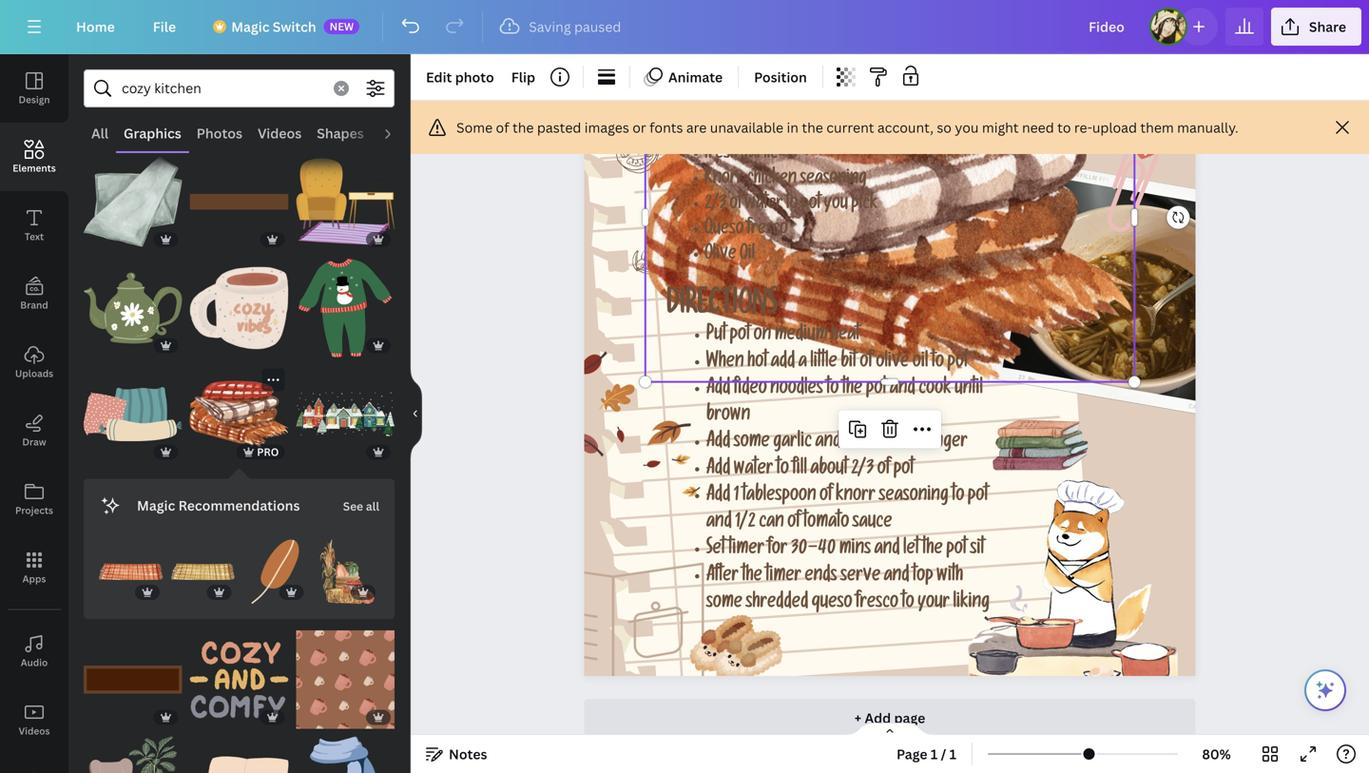 Task type: locate. For each thing, give the bounding box(es) containing it.
fresh
[[705, 146, 738, 165]]

watercolor fall pumpkins and cozy blankets on hay illustration image
[[315, 540, 380, 604]]

of right about
[[878, 461, 891, 480]]

after
[[707, 568, 739, 588]]

page
[[897, 745, 928, 763]]

christmas cozy pajamas handdrawn illustration image
[[296, 259, 395, 357]]

fresco
[[747, 221, 788, 240], [856, 594, 899, 614]]

olive oil hand drawn image
[[633, 218, 701, 279]]

audio button right shapes
[[372, 115, 425, 151]]

pot
[[801, 196, 821, 215], [730, 327, 751, 347], [948, 354, 968, 373], [866, 380, 887, 400], [894, 461, 915, 480], [968, 487, 989, 507], [947, 541, 967, 561]]

side panel tab list
[[0, 54, 68, 773]]

1 vertical spatial timer
[[766, 568, 802, 588]]

with
[[937, 568, 964, 588]]

or
[[633, 118, 647, 137]]

fresco inside knorr chicken seasoning 2/3 of water to pot you pick queso fresco olive oil
[[747, 221, 788, 240]]

draw
[[22, 436, 46, 449]]

cook down oil
[[919, 380, 952, 400]]

magic for magic recommendations
[[137, 496, 175, 514]]

magic up watercolor cozy orange blanket image on the bottom
[[137, 496, 175, 514]]

40
[[819, 541, 836, 561]]

you left pick
[[824, 196, 848, 215]]

0 horizontal spatial magic
[[137, 496, 175, 514]]

1 horizontal spatial a
[[881, 434, 889, 454]]

text
[[25, 230, 44, 243]]

a right add
[[799, 354, 807, 373]]

water inside 'put pot on medium heat when hot add a little bit of olive oil to pot add fideo noodles to the pot and cook until brown add some garlic and cook a little longer add water to fill about 2/3 of pot add 1 tablespoon of knorr seasoning to pot and 1/2 can of tomato sauce set timer for 30-40 mins and let the pot sit after the timer ends serve and top with some shredded queso fresco to your liking'
[[734, 461, 774, 480]]

0 vertical spatial seasoning
[[800, 171, 867, 190]]

pink cocoa cup simple seamless cozy pattern. holiday drink ornam image
[[296, 631, 395, 729]]

elements
[[13, 162, 56, 175]]

pro group
[[190, 365, 289, 464]]

of right can
[[788, 514, 801, 534]]

magic left 'switch'
[[231, 18, 270, 36]]

1 up 1/2
[[734, 487, 739, 507]]

1 horizontal spatial you
[[955, 118, 979, 137]]

cook
[[919, 380, 952, 400], [845, 434, 877, 454]]

chicken
[[747, 171, 797, 190]]

pot left pick
[[801, 196, 821, 215]]

2/3 inside 'put pot on medium heat when hot add a little bit of olive oil to pot add fideo noodles to the pot and cook until brown add some garlic and cook a little longer add water to fill about 2/3 of pot add 1 tablespoon of knorr seasoning to pot and 1/2 can of tomato sauce set timer for 30-40 mins and let the pot sit after the timer ends serve and top with some shredded queso fresco to your liking'
[[852, 461, 874, 480]]

/
[[941, 745, 947, 763]]

1 horizontal spatial 2/3
[[852, 461, 874, 480]]

1 vertical spatial 2/3
[[852, 461, 874, 480]]

magic inside the main menu bar
[[231, 18, 270, 36]]

seasoning
[[800, 171, 867, 190], [879, 487, 949, 507]]

little left longer
[[892, 434, 920, 454]]

you right 'so'
[[955, 118, 979, 137]]

saving
[[529, 18, 571, 36]]

1 horizontal spatial cook
[[919, 380, 952, 400]]

serve
[[841, 568, 881, 588]]

magic recommendations
[[137, 496, 300, 514]]

1 vertical spatial audio
[[21, 656, 48, 669]]

brand
[[20, 299, 48, 312]]

saving paused status
[[491, 15, 631, 38]]

0 horizontal spatial audio button
[[0, 617, 68, 686]]

1 horizontal spatial fresco
[[856, 594, 899, 614]]

0 vertical spatial videos button
[[250, 115, 309, 151]]

see all
[[343, 498, 380, 514]]

cozy coffee mug image
[[190, 259, 289, 357]]

directions
[[667, 292, 778, 324]]

of up queso on the right of page
[[730, 196, 742, 215]]

0 horizontal spatial timer
[[729, 541, 765, 561]]

videos button
[[250, 115, 309, 151], [0, 686, 68, 754]]

1 horizontal spatial seasoning
[[879, 487, 949, 507]]

0 vertical spatial garlic
[[741, 146, 778, 165]]

some down brown
[[734, 434, 770, 454]]

group
[[84, 141, 182, 251], [190, 153, 289, 251], [296, 153, 395, 251], [190, 247, 289, 357], [296, 247, 395, 357], [84, 259, 182, 357], [84, 365, 182, 464], [296, 365, 395, 464], [243, 528, 308, 604], [99, 540, 163, 604], [171, 540, 235, 604], [315, 540, 380, 604], [190, 619, 289, 729], [296, 619, 395, 729], [84, 631, 182, 729], [84, 726, 182, 773], [190, 726, 289, 773], [296, 726, 395, 773]]

the right 'after'
[[742, 568, 763, 588]]

water inside knorr chicken seasoning 2/3 of water to pot you pick queso fresco olive oil
[[745, 196, 783, 215]]

0 horizontal spatial cook
[[845, 434, 877, 454]]

water up tablespoon
[[734, 461, 774, 480]]

to left re-
[[1058, 118, 1072, 137]]

0 horizontal spatial little
[[811, 354, 838, 373]]

fresco down serve
[[856, 594, 899, 614]]

1 vertical spatial fresco
[[856, 594, 899, 614]]

you inside knorr chicken seasoning 2/3 of water to pot you pick queso fresco olive oil
[[824, 196, 848, 215]]

1 vertical spatial magic
[[137, 496, 175, 514]]

kitchen cabinet, cupboard image up cozy sofa illustration image
[[84, 631, 182, 729]]

audio button down "apps"
[[0, 617, 68, 686]]

add inside + add page button
[[865, 709, 891, 727]]

1 vertical spatial water
[[734, 461, 774, 480]]

kitchen towel watercolor illustration image
[[84, 153, 182, 251]]

pot up sit at bottom
[[968, 487, 989, 507]]

1 vertical spatial some
[[707, 594, 743, 614]]

2/3 up knorr
[[852, 461, 874, 480]]

0 vertical spatial 2/3
[[705, 196, 727, 215]]

1 vertical spatial videos button
[[0, 686, 68, 754]]

1 right /
[[950, 745, 957, 763]]

oil
[[740, 247, 755, 266]]

80% button
[[1186, 739, 1248, 770]]

audio down "apps"
[[21, 656, 48, 669]]

to right noodles at the right of page
[[827, 380, 839, 400]]

cozy winter scarf image
[[296, 737, 395, 773]]

audio right shapes
[[379, 124, 417, 142]]

file button
[[138, 8, 191, 46]]

fresco inside 'put pot on medium heat when hot add a little bit of olive oil to pot add fideo noodles to the pot and cook until brown add some garlic and cook a little longer add water to fill about 2/3 of pot add 1 tablespoon of knorr seasoning to pot and 1/2 can of tomato sauce set timer for 30-40 mins and let the pot sit after the timer ends serve and top with some shredded queso fresco to your liking'
[[856, 594, 899, 614]]

1 vertical spatial little
[[892, 434, 920, 454]]

0 horizontal spatial videos
[[19, 725, 50, 738]]

water down chicken
[[745, 196, 783, 215]]

kitchen cabinet, cupboard image down the photos
[[190, 153, 289, 251]]

pillows image
[[84, 365, 182, 464]]

garlic
[[741, 146, 778, 165], [774, 434, 812, 454]]

Search elements search field
[[122, 70, 322, 107]]

and left top
[[884, 568, 910, 588]]

to left your
[[902, 594, 915, 614]]

the right in
[[802, 118, 824, 137]]

account,
[[878, 118, 934, 137]]

0 horizontal spatial 1
[[734, 487, 739, 507]]

so
[[937, 118, 952, 137]]

a left longer
[[881, 434, 889, 454]]

videos
[[258, 124, 302, 142], [19, 725, 50, 738]]

0 vertical spatial water
[[745, 196, 783, 215]]

little left 'bit'
[[811, 354, 838, 373]]

about
[[811, 461, 848, 480]]

1 vertical spatial you
[[824, 196, 848, 215]]

2/3 down the knorr
[[705, 196, 727, 215]]

some down 'after'
[[707, 594, 743, 614]]

of
[[496, 118, 509, 137], [730, 196, 742, 215], [860, 354, 873, 373], [878, 461, 891, 480], [820, 487, 833, 507], [788, 514, 801, 534]]

sauce
[[853, 514, 893, 534]]

knorr
[[836, 487, 876, 507]]

fresco up "oil"
[[747, 221, 788, 240]]

1 vertical spatial cook
[[845, 434, 877, 454]]

1 horizontal spatial timer
[[766, 568, 802, 588]]

1 vertical spatial seasoning
[[879, 487, 949, 507]]

1
[[734, 487, 739, 507], [931, 745, 938, 763], [950, 745, 957, 763]]

pot up until
[[948, 354, 968, 373]]

0 vertical spatial cook
[[919, 380, 952, 400]]

1 horizontal spatial 1
[[931, 745, 938, 763]]

+
[[855, 709, 862, 727]]

1 horizontal spatial videos
[[258, 124, 302, 142]]

0 horizontal spatial you
[[824, 196, 848, 215]]

0 vertical spatial little
[[811, 354, 838, 373]]

of right 'bit'
[[860, 354, 873, 373]]

0 horizontal spatial 2/3
[[705, 196, 727, 215]]

apps
[[22, 573, 46, 586]]

audio button
[[372, 115, 425, 151], [0, 617, 68, 686]]

recommendations
[[178, 496, 300, 514]]

seasoning up sauce
[[879, 487, 949, 507]]

seasoning up pick
[[800, 171, 867, 190]]

1 horizontal spatial videos button
[[250, 115, 309, 151]]

grey line cookbook icon isolated on white background. cooking book icon. recipe book. fork and knife icons. cutlery symbol.  vector illustration image
[[523, 562, 704, 700]]

timer down 1/2
[[729, 541, 765, 561]]

flip button
[[504, 62, 543, 92]]

0 vertical spatial some
[[734, 434, 770, 454]]

design button
[[0, 54, 68, 123]]

timer down 'for'
[[766, 568, 802, 588]]

graphics button
[[116, 115, 189, 151]]

all
[[91, 124, 108, 142]]

1 left /
[[931, 745, 938, 763]]

timer
[[729, 541, 765, 561], [766, 568, 802, 588]]

knorr
[[705, 171, 744, 190]]

some
[[457, 118, 493, 137]]

0 vertical spatial a
[[799, 354, 807, 373]]

magic for magic switch
[[231, 18, 270, 36]]

cozy and comfy lettering image
[[190, 631, 289, 729]]

to down chicken
[[786, 196, 798, 215]]

pot down olive
[[866, 380, 887, 400]]

0 vertical spatial magic
[[231, 18, 270, 36]]

cook up about
[[845, 434, 877, 454]]

for
[[768, 541, 788, 561]]

garlic up chicken
[[741, 146, 778, 165]]

in
[[787, 118, 799, 137]]

snowy night in cozy christmas town city panorama. winter christmas village image
[[296, 365, 395, 464]]

fresh garlic
[[705, 146, 778, 165]]

put
[[707, 327, 727, 347]]

0 vertical spatial audio
[[379, 124, 417, 142]]

oil
[[913, 354, 929, 373]]

brown
[[707, 407, 751, 427]]

noodles
[[771, 380, 824, 400]]

0 horizontal spatial audio
[[21, 656, 48, 669]]

1 vertical spatial garlic
[[774, 434, 812, 454]]

1 vertical spatial videos
[[19, 725, 50, 738]]

0 horizontal spatial fresco
[[747, 221, 788, 240]]

30-
[[791, 541, 819, 561]]

draw button
[[0, 397, 68, 465]]

1 horizontal spatial magic
[[231, 18, 270, 36]]

0 vertical spatial kitchen cabinet, cupboard image
[[190, 153, 289, 251]]

olive
[[705, 247, 737, 266]]

notes
[[449, 745, 487, 763]]

1 horizontal spatial kitchen cabinet, cupboard image
[[190, 153, 289, 251]]

1 horizontal spatial audio
[[379, 124, 417, 142]]

the
[[513, 118, 534, 137], [802, 118, 824, 137], [843, 380, 863, 400], [923, 541, 943, 561], [742, 568, 763, 588]]

kitchen cabinet, cupboard image
[[190, 153, 289, 251], [84, 631, 182, 729]]

pot inside knorr chicken seasoning 2/3 of water to pot you pick queso fresco olive oil
[[801, 196, 821, 215]]

you
[[955, 118, 979, 137], [824, 196, 848, 215]]

1 horizontal spatial audio button
[[372, 115, 425, 151]]

little
[[811, 354, 838, 373], [892, 434, 920, 454]]

0 horizontal spatial seasoning
[[800, 171, 867, 190]]

0 vertical spatial fresco
[[747, 221, 788, 240]]

0 horizontal spatial kitchen cabinet, cupboard image
[[84, 631, 182, 729]]

tablespoon
[[743, 487, 817, 507]]

0 vertical spatial timer
[[729, 541, 765, 561]]

liking
[[954, 594, 990, 614]]

garlic up fill on the bottom of page
[[774, 434, 812, 454]]

and
[[890, 380, 916, 400], [816, 434, 841, 454], [707, 514, 732, 534], [875, 541, 900, 561], [884, 568, 910, 588]]

1 horizontal spatial little
[[892, 434, 920, 454]]

fill
[[793, 461, 807, 480]]

2/3
[[705, 196, 727, 215], [852, 461, 874, 480]]

watercolor cozy beige blanket image
[[171, 540, 235, 604]]



Task type: vqa. For each thing, say whether or not it's contained in the screenshot.
pot
yes



Task type: describe. For each thing, give the bounding box(es) containing it.
yellow chair table and carpet image
[[296, 153, 395, 251]]

0 vertical spatial videos
[[258, 124, 302, 142]]

animate
[[669, 68, 723, 86]]

to inside knorr chicken seasoning 2/3 of water to pot you pick queso fresco olive oil
[[786, 196, 798, 215]]

let
[[904, 541, 920, 561]]

apps button
[[0, 534, 68, 602]]

to right oil
[[932, 354, 945, 373]]

some of the pasted images or fonts are unavailable in the current account, so you might need to re-upload them manually.
[[457, 118, 1239, 137]]

fonts
[[650, 118, 683, 137]]

tomato
[[804, 514, 850, 534]]

put pot on medium heat when hot add a little bit of olive oil to pot add fideo noodles to the pot and cook until brown add some garlic and cook a little longer add water to fill about 2/3 of pot add 1 tablespoon of knorr seasoning to pot and 1/2 can of tomato sauce set timer for 30-40 mins and let the pot sit after the timer ends serve and top with some shredded queso fresco to your liking
[[707, 327, 990, 614]]

hide image
[[410, 368, 422, 459]]

audio inside side panel tab list
[[21, 656, 48, 669]]

garlic inside 'put pot on medium heat when hot add a little bit of olive oil to pot add fideo noodles to the pot and cook until brown add some garlic and cook a little longer add water to fill about 2/3 of pot add 1 tablespoon of knorr seasoning to pot and 1/2 can of tomato sauce set timer for 30-40 mins and let the pot sit after the timer ends serve and top with some shredded queso fresco to your liking'
[[774, 434, 812, 454]]

2 horizontal spatial 1
[[950, 745, 957, 763]]

can
[[759, 514, 785, 534]]

1 inside 'put pot on medium heat when hot add a little bit of olive oil to pot add fideo noodles to the pot and cook until brown add some garlic and cook a little longer add water to fill about 2/3 of pot add 1 tablespoon of knorr seasoning to pot and 1/2 can of tomato sauce set timer for 30-40 mins and let the pot sit after the timer ends serve and top with some shredded queso fresco to your liking'
[[734, 487, 739, 507]]

home link
[[61, 8, 130, 46]]

80%
[[1203, 745, 1232, 763]]

of right the some
[[496, 118, 509, 137]]

the right let
[[923, 541, 943, 561]]

file
[[153, 18, 176, 36]]

queso
[[705, 221, 744, 240]]

see all button
[[341, 486, 381, 524]]

are
[[687, 118, 707, 137]]

main menu bar
[[0, 0, 1370, 54]]

graphics
[[124, 124, 182, 142]]

seasoning inside 'put pot on medium heat when hot add a little bit of olive oil to pot add fideo noodles to the pot and cook until brown add some garlic and cook a little longer add water to fill about 2/3 of pot add 1 tablespoon of knorr seasoning to pot and 1/2 can of tomato sauce set timer for 30-40 mins and let the pot sit after the timer ends serve and top with some shredded queso fresco to your liking'
[[879, 487, 949, 507]]

page
[[895, 709, 926, 727]]

and left let
[[875, 541, 900, 561]]

shapes
[[317, 124, 364, 142]]

elements button
[[0, 123, 68, 191]]

0 vertical spatial audio button
[[372, 115, 425, 151]]

edit photo button
[[419, 62, 502, 92]]

all
[[366, 498, 380, 514]]

medium
[[775, 327, 828, 347]]

all button
[[84, 115, 116, 151]]

beautiful fall leaves image
[[243, 540, 308, 604]]

Design title text field
[[1074, 8, 1142, 46]]

+ add page
[[855, 709, 926, 727]]

set
[[707, 541, 726, 561]]

to down longer
[[952, 487, 965, 507]]

need
[[1023, 118, 1055, 137]]

design
[[18, 93, 50, 106]]

and left 1/2
[[707, 514, 732, 534]]

brand button
[[0, 260, 68, 328]]

of inside knorr chicken seasoning 2/3 of water to pot you pick queso fresco olive oil
[[730, 196, 742, 215]]

projects button
[[0, 465, 68, 534]]

shredded
[[746, 594, 809, 614]]

show pages image
[[845, 722, 936, 737]]

canva assistant image
[[1315, 679, 1338, 702]]

pasted
[[537, 118, 582, 137]]

fideo
[[734, 380, 767, 400]]

share
[[1310, 18, 1347, 36]]

unavailable
[[710, 118, 784, 137]]

share button
[[1272, 8, 1362, 46]]

seasoning inside knorr chicken seasoning 2/3 of water to pot you pick queso fresco olive oil
[[800, 171, 867, 190]]

mins
[[840, 541, 871, 561]]

pro
[[257, 445, 279, 459]]

and down olive
[[890, 380, 916, 400]]

magic switch
[[231, 18, 316, 36]]

1 vertical spatial audio button
[[0, 617, 68, 686]]

1 vertical spatial kitchen cabinet, cupboard image
[[84, 631, 182, 729]]

olive
[[876, 354, 910, 373]]

heat
[[831, 327, 860, 347]]

them
[[1141, 118, 1175, 137]]

home
[[76, 18, 115, 36]]

position button
[[747, 62, 815, 92]]

photo
[[455, 68, 494, 86]]

shapes button
[[309, 115, 372, 151]]

bit
[[841, 354, 857, 373]]

edit
[[426, 68, 452, 86]]

your
[[918, 594, 950, 614]]

until
[[955, 380, 984, 400]]

switch
[[273, 18, 316, 36]]

0 vertical spatial you
[[955, 118, 979, 137]]

longer
[[923, 434, 968, 454]]

current
[[827, 118, 875, 137]]

1/2
[[736, 514, 756, 534]]

watercolor cozy blankets image
[[190, 365, 289, 464]]

top
[[913, 568, 934, 588]]

images
[[585, 118, 630, 137]]

0 horizontal spatial videos button
[[0, 686, 68, 754]]

edit photo
[[426, 68, 494, 86]]

re-
[[1075, 118, 1093, 137]]

position
[[754, 68, 807, 86]]

projects
[[15, 504, 53, 517]]

queso
[[812, 594, 853, 614]]

upload
[[1093, 118, 1138, 137]]

text button
[[0, 191, 68, 260]]

watercolor cozy orange blanket image
[[99, 540, 163, 604]]

the left the 'pasted'
[[513, 118, 534, 137]]

new
[[330, 19, 354, 33]]

1 vertical spatial a
[[881, 434, 889, 454]]

knorr chicken seasoning 2/3 of water to pot you pick queso fresco olive oil
[[705, 171, 878, 266]]

pot left on
[[730, 327, 751, 347]]

to left fill on the bottom of page
[[777, 461, 789, 480]]

2/3 inside knorr chicken seasoning 2/3 of water to pot you pick queso fresco olive oil
[[705, 196, 727, 215]]

when
[[707, 354, 744, 373]]

pot left sit at bottom
[[947, 541, 967, 561]]

and up about
[[816, 434, 841, 454]]

cozy sofa illustration image
[[84, 737, 182, 773]]

pot right about
[[894, 461, 915, 480]]

0 horizontal spatial a
[[799, 354, 807, 373]]

add
[[771, 354, 796, 373]]

the down 'bit'
[[843, 380, 863, 400]]

paused
[[575, 18, 622, 36]]

rattan sofa illustration image
[[190, 737, 289, 773]]

manually.
[[1178, 118, 1239, 137]]

cottagecore retro teapot image
[[84, 259, 182, 357]]

of up tomato
[[820, 487, 833, 507]]

page 1 / 1
[[897, 745, 957, 763]]

videos inside side panel tab list
[[19, 725, 50, 738]]

hot
[[748, 354, 768, 373]]



